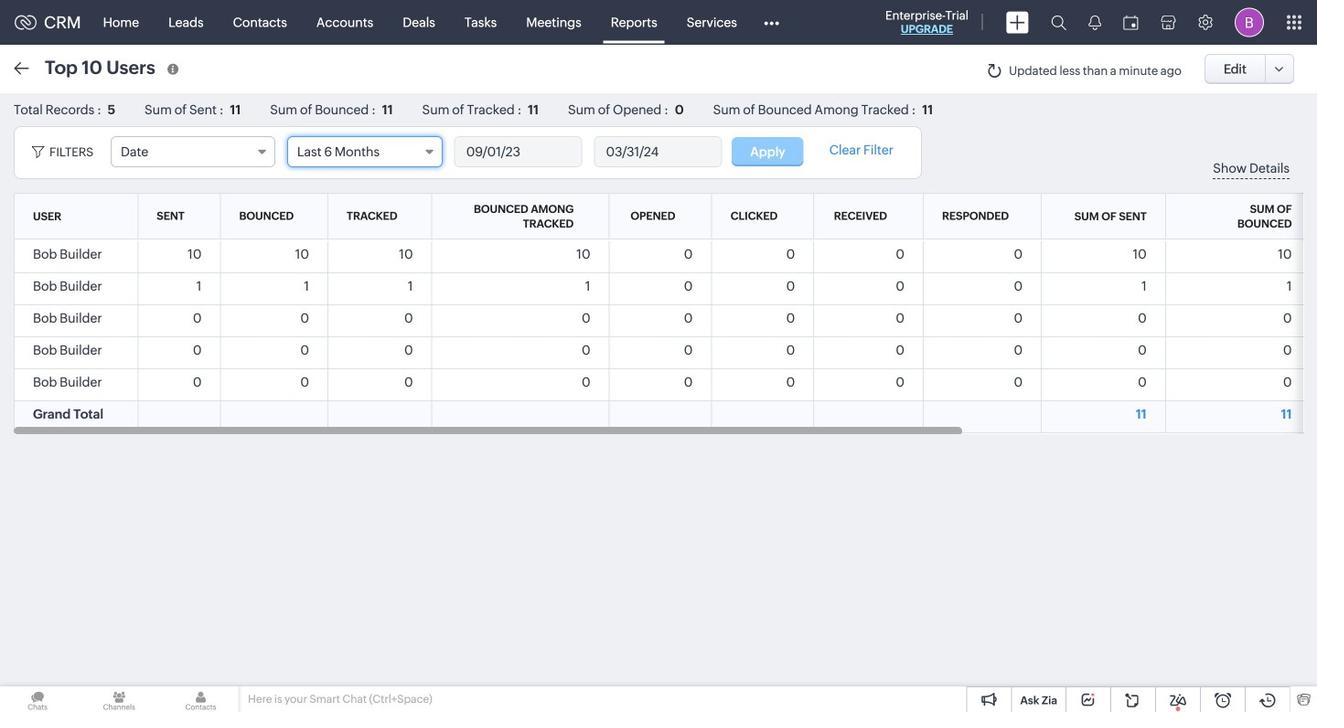 Task type: describe. For each thing, give the bounding box(es) containing it.
signals element
[[1077, 0, 1112, 45]]

create menu image
[[1006, 11, 1029, 33]]

Other Modules field
[[752, 8, 791, 37]]

logo image
[[15, 15, 37, 30]]

channels image
[[82, 687, 157, 712]]

MM/DD/YY text field
[[455, 137, 581, 166]]

calendar image
[[1123, 15, 1139, 30]]



Task type: locate. For each thing, give the bounding box(es) containing it.
create menu element
[[995, 0, 1040, 44]]

search element
[[1040, 0, 1077, 45]]

search image
[[1051, 15, 1066, 30]]

profile element
[[1224, 0, 1275, 44]]

signals image
[[1088, 15, 1101, 30]]

MM/DD/YY text field
[[595, 137, 721, 166]]

contacts image
[[163, 687, 238, 712]]

chats image
[[0, 687, 75, 712]]

profile image
[[1235, 8, 1264, 37]]

None field
[[111, 136, 275, 167], [287, 136, 443, 167], [111, 136, 275, 167], [287, 136, 443, 167]]



Task type: vqa. For each thing, say whether or not it's contained in the screenshot.
Channels Image
yes



